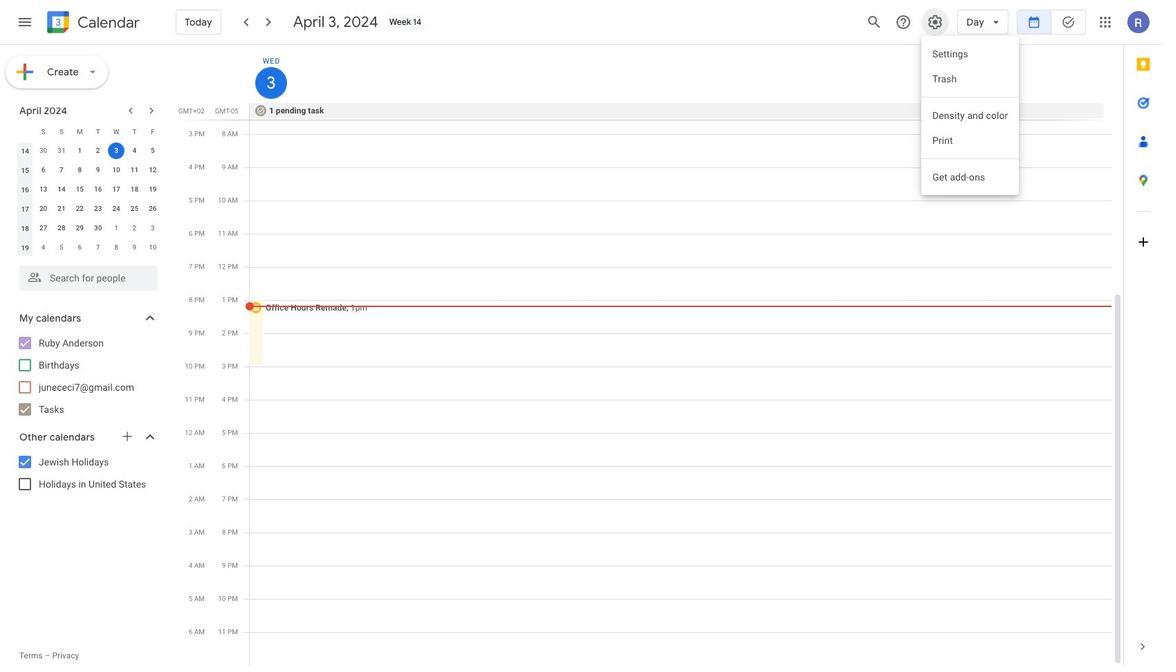 Task type: vqa. For each thing, say whether or not it's contained in the screenshot.
My calendars LIST
yes



Task type: locate. For each thing, give the bounding box(es) containing it.
20 element
[[35, 201, 52, 217]]

26 element
[[144, 201, 161, 217]]

28 element
[[53, 220, 70, 237]]

may 7 element
[[90, 239, 106, 256]]

may 8 element
[[108, 239, 125, 256]]

16 element
[[90, 181, 106, 198]]

other calendars list
[[3, 451, 172, 495]]

march 30 element
[[35, 143, 52, 159]]

column header
[[16, 122, 34, 141]]

cell inside row group
[[107, 141, 125, 161]]

15 element
[[71, 181, 88, 198]]

7 element
[[53, 162, 70, 179]]

22 element
[[71, 201, 88, 217]]

4 element
[[126, 143, 143, 159]]

row group
[[16, 141, 162, 257]]

21 element
[[53, 201, 70, 217]]

1 element
[[71, 143, 88, 159]]

24 element
[[108, 201, 125, 217]]

add other calendars image
[[120, 430, 134, 444]]

march 31 element
[[53, 143, 70, 159]]

my calendars list
[[3, 332, 172, 421]]

None search field
[[0, 260, 172, 291]]

settings menu image
[[927, 14, 944, 30]]

may 5 element
[[53, 239, 70, 256]]

row group inside the april 2024 grid
[[16, 141, 162, 257]]

may 6 element
[[71, 239, 88, 256]]

heading
[[75, 14, 140, 31]]

may 1 element
[[108, 220, 125, 237]]

tab list
[[1124, 45, 1163, 628]]

grid
[[177, 45, 1124, 666]]

may 2 element
[[126, 220, 143, 237]]

10 element
[[108, 162, 125, 179]]

6 element
[[35, 162, 52, 179]]

14 element
[[53, 181, 70, 198]]

column header inside the april 2024 grid
[[16, 122, 34, 141]]

row
[[244, 103, 1124, 120], [16, 122, 162, 141], [16, 141, 162, 161], [16, 161, 162, 180], [16, 180, 162, 199], [16, 199, 162, 219], [16, 219, 162, 238], [16, 238, 162, 257]]

17 element
[[108, 181, 125, 198]]

5 element
[[144, 143, 161, 159]]

cell
[[107, 141, 125, 161]]

settings menu menu
[[922, 36, 1020, 195]]

april 2024 grid
[[13, 122, 162, 257]]

19 element
[[144, 181, 161, 198]]



Task type: describe. For each thing, give the bounding box(es) containing it.
Search for people text field
[[28, 266, 149, 291]]

27 element
[[35, 220, 52, 237]]

29 element
[[71, 220, 88, 237]]

wednesday, april 3, today element
[[255, 67, 287, 99]]

3, today element
[[108, 143, 125, 159]]

9 element
[[90, 162, 106, 179]]

11 element
[[126, 162, 143, 179]]

2 element
[[90, 143, 106, 159]]

heading inside calendar element
[[75, 14, 140, 31]]

may 4 element
[[35, 239, 52, 256]]

main drawer image
[[17, 14, 33, 30]]

25 element
[[126, 201, 143, 217]]

23 element
[[90, 201, 106, 217]]

may 9 element
[[126, 239, 143, 256]]

may 3 element
[[144, 220, 161, 237]]

8 element
[[71, 162, 88, 179]]

12 element
[[144, 162, 161, 179]]

30 element
[[90, 220, 106, 237]]

13 element
[[35, 181, 52, 198]]

calendar element
[[44, 8, 140, 39]]

may 10 element
[[144, 239, 161, 256]]

18 element
[[126, 181, 143, 198]]



